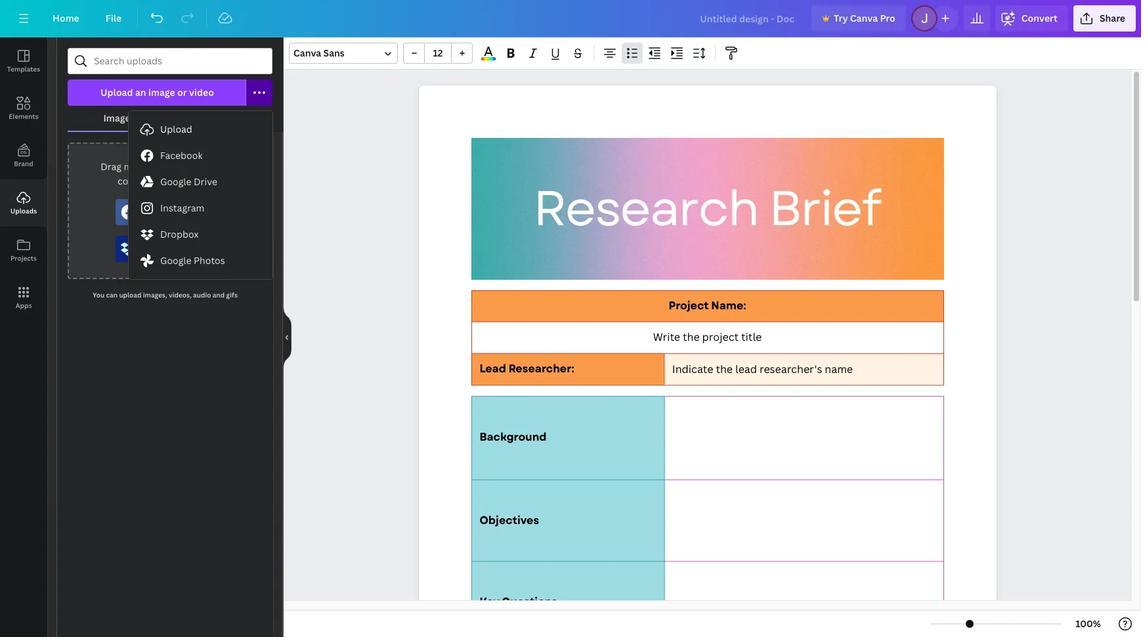 Task type: locate. For each thing, give the bounding box(es) containing it.
google down dropbox
[[160, 254, 191, 267]]

upload
[[101, 86, 133, 99], [160, 123, 192, 135]]

hide image
[[283, 306, 292, 369]]

menu containing upload
[[129, 111, 272, 279]]

upload up facebook
[[160, 123, 192, 135]]

account...
[[169, 175, 213, 187]]

menu
[[129, 111, 272, 279]]

or
[[177, 86, 187, 99], [220, 160, 230, 173]]

videos button
[[171, 106, 273, 131]]

home
[[53, 12, 79, 24]]

google down 'to'
[[160, 175, 191, 188]]

video
[[189, 86, 214, 99]]

1 horizontal spatial canva
[[850, 12, 878, 24]]

canva
[[850, 12, 878, 24], [294, 47, 321, 59]]

google for google photos
[[160, 254, 191, 267]]

1 horizontal spatial an
[[156, 175, 167, 187]]

drag media here to upload or connect an account...
[[101, 160, 230, 187]]

0 vertical spatial canva
[[850, 12, 878, 24]]

upload for upload an image or video
[[101, 86, 133, 99]]

0 vertical spatial or
[[177, 86, 187, 99]]

2 google from the top
[[160, 254, 191, 267]]

0 horizontal spatial or
[[177, 86, 187, 99]]

file button
[[95, 5, 132, 32]]

upload for upload
[[160, 123, 192, 135]]

facebook
[[160, 149, 203, 162]]

upload up drive
[[187, 160, 218, 173]]

1 vertical spatial google
[[160, 254, 191, 267]]

0 horizontal spatial canva
[[294, 47, 321, 59]]

research brief
[[533, 173, 881, 244]]

1 vertical spatial upload
[[119, 290, 141, 300]]

try
[[834, 12, 848, 24]]

an down here
[[156, 175, 167, 187]]

brief
[[769, 173, 881, 244]]

upload right can
[[119, 290, 141, 300]]

1 vertical spatial an
[[156, 175, 167, 187]]

upload
[[187, 160, 218, 173], [119, 290, 141, 300]]

1 vertical spatial canva
[[294, 47, 321, 59]]

or inside button
[[177, 86, 187, 99]]

projects button
[[0, 227, 47, 274]]

google drive button
[[129, 169, 272, 195]]

google
[[160, 175, 191, 188], [160, 254, 191, 267]]

0 vertical spatial google
[[160, 175, 191, 188]]

convert button
[[996, 5, 1069, 32]]

an
[[135, 86, 146, 99], [156, 175, 167, 187]]

images
[[103, 112, 135, 124]]

an left 'image'
[[135, 86, 146, 99]]

drive
[[194, 175, 217, 188]]

upload inside 'button'
[[160, 123, 192, 135]]

templates button
[[0, 37, 47, 85]]

0 horizontal spatial upload
[[119, 290, 141, 300]]

canva left sans
[[294, 47, 321, 59]]

elements
[[9, 112, 39, 121]]

1 horizontal spatial or
[[220, 160, 230, 173]]

upload inside button
[[101, 86, 133, 99]]

100%
[[1076, 617, 1101, 630]]

1 google from the top
[[160, 175, 191, 188]]

0 vertical spatial upload
[[101, 86, 133, 99]]

image
[[148, 86, 175, 99]]

gifs
[[226, 290, 238, 300]]

share
[[1100, 12, 1126, 24]]

audio
[[193, 290, 211, 300]]

dropbox button
[[129, 221, 272, 248]]

canva inside "popup button"
[[294, 47, 321, 59]]

upload an image or video button
[[68, 79, 246, 106]]

share button
[[1074, 5, 1136, 32]]

google for google drive
[[160, 175, 191, 188]]

upload up images
[[101, 86, 133, 99]]

0 vertical spatial an
[[135, 86, 146, 99]]

Search uploads search field
[[94, 49, 264, 74]]

0 vertical spatial upload
[[187, 160, 218, 173]]

canva right try
[[850, 12, 878, 24]]

or inside "drag media here to upload or connect an account..."
[[220, 160, 230, 173]]

1 horizontal spatial upload
[[187, 160, 218, 173]]

1 vertical spatial upload
[[160, 123, 192, 135]]

images,
[[143, 290, 167, 300]]

facebook button
[[129, 143, 272, 169]]

main menu bar
[[0, 0, 1142, 37]]

1 horizontal spatial upload
[[160, 123, 192, 135]]

can
[[106, 290, 118, 300]]

brand button
[[0, 132, 47, 179]]

1 vertical spatial or
[[220, 160, 230, 173]]

group
[[403, 43, 473, 64]]

color range image
[[482, 57, 496, 60]]

templates
[[7, 64, 40, 74]]

0 horizontal spatial an
[[135, 86, 146, 99]]

upload an image or video
[[101, 86, 214, 99]]

0 horizontal spatial upload
[[101, 86, 133, 99]]



Task type: describe. For each thing, give the bounding box(es) containing it.
google drive
[[160, 175, 217, 188]]

instagram
[[160, 202, 205, 214]]

google photos button
[[129, 248, 272, 274]]

sans
[[324, 47, 345, 59]]

apps
[[16, 301, 32, 310]]

canva inside button
[[850, 12, 878, 24]]

connect
[[118, 175, 154, 187]]

Research Brief text field
[[419, 85, 997, 637]]

canva sans button
[[289, 43, 398, 64]]

an inside button
[[135, 86, 146, 99]]

pro
[[880, 12, 896, 24]]

uploads
[[10, 206, 37, 215]]

here
[[153, 160, 173, 173]]

drag
[[101, 160, 121, 173]]

100% button
[[1067, 613, 1110, 635]]

– – number field
[[429, 47, 447, 59]]

uploads button
[[0, 179, 47, 227]]

Design title text field
[[690, 5, 807, 32]]

side panel tab list
[[0, 37, 47, 321]]

images button
[[68, 106, 171, 131]]

and
[[213, 290, 225, 300]]

file
[[106, 12, 122, 24]]

google photos
[[160, 254, 225, 267]]

upload inside "drag media here to upload or connect an account..."
[[187, 160, 218, 173]]

to
[[175, 160, 185, 173]]

dropbox
[[160, 228, 199, 240]]

canva sans
[[294, 47, 345, 59]]

you can upload images, videos, audio and gifs
[[93, 290, 238, 300]]

apps button
[[0, 274, 47, 321]]

an inside "drag media here to upload or connect an account..."
[[156, 175, 167, 187]]

projects
[[10, 254, 37, 263]]

videos,
[[169, 290, 192, 300]]

try canva pro button
[[812, 5, 906, 32]]

instagram button
[[129, 195, 272, 221]]

brand
[[14, 159, 33, 168]]

research
[[533, 173, 758, 244]]

media
[[124, 160, 151, 173]]

upload button
[[129, 116, 272, 143]]

convert
[[1022, 12, 1058, 24]]

videos
[[207, 112, 237, 124]]

elements button
[[0, 85, 47, 132]]

you
[[93, 290, 105, 300]]

try canva pro
[[834, 12, 896, 24]]

home link
[[42, 5, 90, 32]]

photos
[[194, 254, 225, 267]]



Task type: vqa. For each thing, say whether or not it's contained in the screenshot.
Present 'dropdown button'
no



